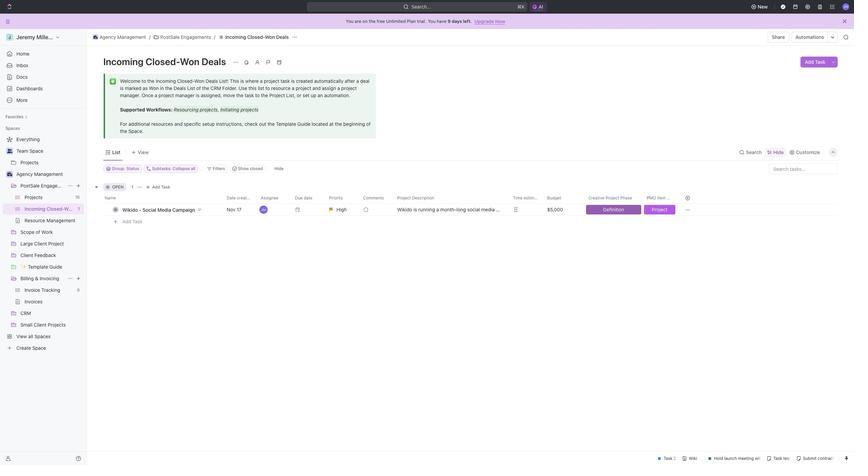 Task type: locate. For each thing, give the bounding box(es) containing it.
upgrade now link
[[475, 18, 505, 24]]

0 vertical spatial postsale engagements
[[160, 34, 211, 40]]

view up create
[[16, 333, 27, 339]]

Search tasks... text field
[[769, 164, 837, 174]]

0 horizontal spatial engagements
[[41, 183, 71, 189]]

1 horizontal spatial task
[[161, 184, 170, 190]]

2 / from the left
[[214, 34, 215, 40]]

0 vertical spatial add
[[805, 59, 814, 65]]

unlimited
[[386, 18, 406, 24]]

date created
[[227, 195, 252, 200]]

1 right open
[[131, 184, 133, 190]]

0 horizontal spatial task
[[132, 218, 143, 224]]

space for create space
[[32, 345, 46, 351]]

postsale engagements link
[[152, 33, 213, 41], [20, 180, 71, 191]]

add task button down wikido
[[119, 218, 145, 226]]

16
[[75, 195, 80, 200]]

agency management inside sidebar navigation
[[16, 171, 63, 177]]

2 vertical spatial add
[[122, 218, 131, 224]]

0 vertical spatial incoming
[[225, 34, 246, 40]]

1 horizontal spatial incoming closed-won deals link
[[217, 33, 290, 41]]

spaces down favorites
[[5, 126, 20, 131]]

0 horizontal spatial /
[[149, 34, 151, 40]]

user group image
[[7, 149, 12, 153]]

2 horizontal spatial closed-
[[247, 34, 265, 40]]

agency inside sidebar navigation
[[16, 171, 33, 177]]

management for bottom agency management link
[[34, 171, 63, 177]]

0 vertical spatial 1
[[131, 184, 133, 190]]

search...
[[411, 4, 431, 10]]

you left are
[[346, 18, 354, 24]]

add up name dropdown button
[[152, 184, 160, 190]]

project down scope of work link
[[48, 241, 64, 247]]

projects link up resource management
[[25, 192, 73, 203]]

incoming inside sidebar navigation
[[25, 206, 45, 212]]

task down -
[[132, 218, 143, 224]]

1 vertical spatial deals
[[202, 56, 226, 67]]

share
[[772, 34, 785, 40]]

ai
[[539, 4, 543, 10]]

feedback
[[34, 252, 56, 258]]

client down large
[[20, 252, 33, 258]]

0 vertical spatial closed-
[[247, 34, 265, 40]]

1 horizontal spatial incoming
[[103, 56, 143, 67]]

0 horizontal spatial 1
[[78, 206, 80, 211]]

0 horizontal spatial add task
[[122, 218, 143, 224]]

won
[[265, 34, 275, 40], [180, 56, 200, 67], [64, 206, 74, 212]]

search button
[[737, 147, 764, 157]]

invoicing
[[40, 276, 59, 281]]

0 horizontal spatial add
[[122, 218, 131, 224]]

closed- inside sidebar navigation
[[47, 206, 64, 212]]

2 horizontal spatial task
[[815, 59, 825, 65]]

billing & invoicing
[[20, 276, 59, 281]]

agency management down team space link
[[16, 171, 63, 177]]

2 horizontal spatial incoming
[[225, 34, 246, 40]]

2 vertical spatial management
[[46, 218, 75, 223]]

home
[[16, 51, 29, 57]]

0 vertical spatial client
[[34, 241, 47, 247]]

team space
[[16, 148, 43, 154]]

$5,000
[[547, 207, 563, 212]]

2 horizontal spatial won
[[265, 34, 275, 40]]

priority
[[329, 195, 343, 200]]

client for large
[[34, 241, 47, 247]]

0 horizontal spatial view
[[16, 333, 27, 339]]

client up client feedback at the bottom left
[[34, 241, 47, 247]]

1 vertical spatial space
[[32, 345, 46, 351]]

0 vertical spatial agency management link
[[91, 33, 148, 41]]

all
[[191, 166, 195, 171], [28, 333, 33, 339]]

incoming closed-won deals link
[[217, 33, 290, 41], [25, 204, 88, 214]]

1 vertical spatial agency
[[16, 171, 33, 177]]

add task up name dropdown button
[[152, 184, 170, 190]]

business time image
[[93, 35, 98, 39]]

high
[[337, 207, 347, 212]]

1 vertical spatial view
[[16, 333, 27, 339]]

left.
[[463, 18, 472, 24]]

sidebar navigation
[[0, 29, 88, 465]]

agency management
[[100, 34, 146, 40], [16, 171, 63, 177]]

projects up resource
[[25, 194, 43, 200]]

spaces down small client projects
[[34, 333, 51, 339]]

view button
[[129, 147, 151, 157]]

client feedback
[[20, 252, 56, 258]]

0 horizontal spatial jm
[[261, 208, 266, 212]]

search
[[746, 149, 762, 155]]

1 you from the left
[[346, 18, 354, 24]]

projects down crm link
[[48, 322, 66, 328]]

group: status
[[112, 166, 139, 171]]

-
[[139, 207, 141, 213]]

space inside team space link
[[30, 148, 43, 154]]

large
[[20, 241, 33, 247]]

0 vertical spatial add task
[[805, 59, 825, 65]]

creative
[[589, 195, 605, 200]]

1 horizontal spatial agency
[[100, 34, 116, 40]]

0 horizontal spatial agency management
[[16, 171, 63, 177]]

1 vertical spatial engagements
[[41, 183, 71, 189]]

hide button
[[765, 147, 786, 157]]

management inside resource management link
[[46, 218, 75, 223]]

add task down wikido
[[122, 218, 143, 224]]

tree containing everything
[[3, 134, 88, 354]]

2 vertical spatial incoming
[[25, 206, 45, 212]]

1 vertical spatial projects link
[[25, 192, 73, 203]]

1
[[131, 184, 133, 190], [78, 206, 80, 211]]

project down pmo item type dropdown button
[[652, 207, 668, 212]]

task up name dropdown button
[[161, 184, 170, 190]]

agency management right business time image
[[100, 34, 146, 40]]

add for the top add task button
[[805, 59, 814, 65]]

$5,000 button
[[543, 204, 584, 216]]

invoice
[[25, 287, 40, 293]]

you
[[346, 18, 354, 24], [428, 18, 436, 24]]

0 horizontal spatial agency management link
[[16, 169, 83, 180]]

1 horizontal spatial jm
[[844, 5, 848, 9]]

plan
[[407, 18, 416, 24]]

⌘k
[[517, 4, 525, 10]]

view inside sidebar navigation
[[16, 333, 27, 339]]

1 vertical spatial won
[[180, 56, 200, 67]]

1 / from the left
[[149, 34, 151, 40]]

create
[[16, 345, 31, 351]]

0 horizontal spatial all
[[28, 333, 33, 339]]

projects
[[20, 160, 38, 165], [25, 194, 43, 200], [48, 322, 66, 328]]

1 horizontal spatial you
[[428, 18, 436, 24]]

2 horizontal spatial deals
[[276, 34, 289, 40]]

all up the create space at left bottom
[[28, 333, 33, 339]]

tree inside sidebar navigation
[[3, 134, 88, 354]]

add down 'automations' button on the right
[[805, 59, 814, 65]]

project up definition
[[606, 195, 619, 200]]

0 vertical spatial hide
[[773, 149, 784, 155]]

1 vertical spatial incoming closed-won deals
[[103, 56, 228, 67]]

0 horizontal spatial agency
[[16, 171, 33, 177]]

create space
[[16, 345, 46, 351]]

1 vertical spatial postsale engagements link
[[20, 180, 71, 191]]

view for view all spaces
[[16, 333, 27, 339]]

space down everything link
[[30, 148, 43, 154]]

space down view all spaces link
[[32, 345, 46, 351]]

0 horizontal spatial incoming closed-won deals link
[[25, 204, 88, 214]]

more button
[[3, 95, 84, 106]]

0 horizontal spatial postsale engagements
[[20, 183, 71, 189]]

1 vertical spatial jm button
[[257, 204, 291, 216]]

1 horizontal spatial engagements
[[181, 34, 211, 40]]

client feedback link
[[20, 250, 83, 261]]

0 horizontal spatial you
[[346, 18, 354, 24]]

everything link
[[3, 134, 83, 145]]

definition button
[[585, 204, 643, 216]]

project button
[[643, 204, 677, 216]]

won inside sidebar navigation
[[64, 206, 74, 212]]

task down 'automations' button on the right
[[815, 59, 825, 65]]

projects link down team space link
[[20, 157, 83, 168]]

0 vertical spatial deals
[[276, 34, 289, 40]]

budget
[[547, 195, 561, 200]]

date
[[304, 195, 312, 200]]

1 vertical spatial add task
[[152, 184, 170, 190]]

engagements
[[181, 34, 211, 40], [41, 183, 71, 189]]

team space link
[[16, 146, 83, 157]]

tree
[[3, 134, 88, 354]]

0 vertical spatial postsale engagements link
[[152, 33, 213, 41]]

1 vertical spatial task
[[161, 184, 170, 190]]

time
[[513, 195, 523, 200]]

1 horizontal spatial postsale
[[160, 34, 180, 40]]

1 vertical spatial agency management
[[16, 171, 63, 177]]

0 horizontal spatial spaces
[[5, 126, 20, 131]]

0 vertical spatial space
[[30, 148, 43, 154]]

1 horizontal spatial jm button
[[841, 1, 851, 12]]

home link
[[3, 48, 84, 59]]

1 horizontal spatial 1
[[131, 184, 133, 190]]

1 horizontal spatial add
[[152, 184, 160, 190]]

time estimate button
[[509, 193, 543, 204]]

scope of work
[[20, 229, 53, 235]]

agency right business time image
[[100, 34, 116, 40]]

add task down 'automations' button on the right
[[805, 59, 825, 65]]

spaces
[[5, 126, 20, 131], [34, 333, 51, 339]]

1 inside sidebar navigation
[[78, 206, 80, 211]]

1 horizontal spatial view
[[138, 149, 149, 155]]

have
[[437, 18, 447, 24]]

1 vertical spatial agency management link
[[16, 169, 83, 180]]

1 horizontal spatial agency management
[[100, 34, 146, 40]]

wikido - social media campaign
[[122, 207, 195, 213]]

projects link
[[20, 157, 83, 168], [25, 192, 73, 203]]

2 vertical spatial won
[[64, 206, 74, 212]]

view up status
[[138, 149, 149, 155]]

j
[[8, 35, 11, 40]]

0 vertical spatial incoming closed-won deals
[[225, 34, 289, 40]]

large client project link
[[20, 238, 83, 249]]

0 horizontal spatial won
[[64, 206, 74, 212]]

2 vertical spatial add task
[[122, 218, 143, 224]]

hide
[[773, 149, 784, 155], [275, 166, 284, 171]]

jm
[[844, 5, 848, 9], [261, 208, 266, 212]]

agency right business time icon
[[16, 171, 33, 177]]

space for team space
[[30, 148, 43, 154]]

time estimate
[[513, 195, 540, 200]]

budget button
[[543, 193, 584, 204]]

2 vertical spatial closed-
[[47, 206, 64, 212]]

add task button up name dropdown button
[[144, 183, 173, 191]]

trial.
[[417, 18, 426, 24]]

projects down the team space
[[20, 160, 38, 165]]

0 vertical spatial jm
[[844, 5, 848, 9]]

space
[[30, 148, 43, 154], [32, 345, 46, 351]]

subtasks: collapse all
[[152, 166, 195, 171]]

0 vertical spatial projects link
[[20, 157, 83, 168]]

pmo
[[647, 195, 656, 200]]

1 vertical spatial spaces
[[34, 333, 51, 339]]

hide right search
[[773, 149, 784, 155]]

0 vertical spatial engagements
[[181, 34, 211, 40]]

1 vertical spatial all
[[28, 333, 33, 339]]

1 vertical spatial postsale
[[20, 183, 40, 189]]

add for add task button to the bottom
[[122, 218, 131, 224]]

task
[[815, 59, 825, 65], [161, 184, 170, 190], [132, 218, 143, 224]]

2 vertical spatial task
[[132, 218, 143, 224]]

postsale engagements
[[160, 34, 211, 40], [20, 183, 71, 189]]

1 vertical spatial management
[[34, 171, 63, 177]]

inbox
[[16, 62, 28, 68]]

0 vertical spatial view
[[138, 149, 149, 155]]

incoming closed-won deals inside sidebar navigation
[[25, 206, 88, 212]]

view
[[138, 149, 149, 155], [16, 333, 27, 339]]

0 vertical spatial projects
[[20, 160, 38, 165]]

0 horizontal spatial postsale engagements link
[[20, 180, 71, 191]]

high button
[[325, 204, 359, 216]]

add down wikido
[[122, 218, 131, 224]]

template
[[28, 264, 48, 270]]

0 vertical spatial jm button
[[841, 1, 851, 12]]

billing & invoicing link
[[20, 273, 65, 284]]

you left have on the top right of page
[[428, 18, 436, 24]]

1 down '16'
[[78, 206, 80, 211]]

all right the collapse
[[191, 166, 195, 171]]

task for add task button to the bottom
[[132, 218, 143, 224]]

2 vertical spatial deals
[[75, 206, 88, 212]]

client up view all spaces link
[[34, 322, 46, 328]]

client for small
[[34, 322, 46, 328]]

engagements inside sidebar navigation
[[41, 183, 71, 189]]

add task button down 'automations' button on the right
[[801, 57, 830, 68]]

of
[[36, 229, 40, 235]]

1 horizontal spatial /
[[214, 34, 215, 40]]

space inside create space link
[[32, 345, 46, 351]]

hide inside button
[[275, 166, 284, 171]]

0 horizontal spatial hide
[[275, 166, 284, 171]]

0 horizontal spatial closed-
[[47, 206, 64, 212]]

hide right closed
[[275, 166, 284, 171]]

1 horizontal spatial postsale engagements
[[160, 34, 211, 40]]

all inside sidebar navigation
[[28, 333, 33, 339]]

0 horizontal spatial postsale
[[20, 183, 40, 189]]

0 horizontal spatial incoming
[[25, 206, 45, 212]]

agency
[[100, 34, 116, 40], [16, 171, 33, 177]]

new
[[758, 4, 768, 10]]

view inside button
[[138, 149, 149, 155]]



Task type: vqa. For each thing, say whether or not it's contained in the screenshot.
the right Incoming Closed-Won Deals link
yes



Task type: describe. For each thing, give the bounding box(es) containing it.
0 horizontal spatial jm button
[[257, 204, 291, 216]]

2 vertical spatial add task button
[[119, 218, 145, 226]]

list link
[[111, 147, 120, 157]]

billing
[[20, 276, 34, 281]]

dashboards link
[[3, 83, 84, 94]]

✨
[[20, 264, 27, 270]]

jeremy
[[16, 34, 35, 40]]

0 vertical spatial agency management
[[100, 34, 146, 40]]

everything
[[16, 136, 40, 142]]

hide button
[[272, 165, 286, 173]]

0 vertical spatial add task button
[[801, 57, 830, 68]]

open
[[112, 184, 124, 190]]

workspace
[[56, 34, 84, 40]]

due date
[[295, 195, 312, 200]]

1 vertical spatial add task button
[[144, 183, 173, 191]]

invoices link
[[25, 296, 83, 307]]

6
[[77, 287, 80, 293]]

guide
[[49, 264, 62, 270]]

date
[[227, 195, 236, 200]]

name
[[105, 195, 116, 200]]

campaign
[[172, 207, 195, 213]]

0 vertical spatial won
[[265, 34, 275, 40]]

favorites button
[[3, 113, 30, 121]]

invoice tracking link
[[25, 285, 74, 296]]

1 horizontal spatial closed-
[[146, 56, 180, 67]]

2 vertical spatial projects
[[48, 322, 66, 328]]

resource management link
[[25, 215, 83, 226]]

show
[[238, 166, 249, 171]]

postsale engagements inside sidebar navigation
[[20, 183, 71, 189]]

9
[[448, 18, 451, 24]]

work
[[41, 229, 53, 235]]

list
[[112, 149, 120, 155]]

jm for right jm dropdown button
[[844, 5, 848, 9]]

incoming closed-won deals inside 'link'
[[225, 34, 289, 40]]

view all spaces link
[[3, 331, 83, 342]]

the
[[369, 18, 376, 24]]

share button
[[768, 32, 789, 43]]

task for the top add task button
[[815, 59, 825, 65]]

1 horizontal spatial deals
[[202, 56, 226, 67]]

description
[[412, 195, 434, 200]]

days
[[452, 18, 462, 24]]

wikido
[[122, 207, 138, 213]]

created
[[237, 195, 252, 200]]

0 vertical spatial spaces
[[5, 126, 20, 131]]

✨ template guide link
[[20, 262, 83, 272]]

0 vertical spatial postsale
[[160, 34, 180, 40]]

view for view
[[138, 149, 149, 155]]

assignee
[[261, 195, 278, 200]]

1 vertical spatial incoming
[[103, 56, 143, 67]]

business time image
[[7, 172, 12, 176]]

small client projects
[[20, 322, 66, 328]]

filters
[[213, 166, 225, 171]]

assignee button
[[257, 193, 291, 204]]

resource
[[25, 218, 45, 223]]

miller's
[[36, 34, 55, 40]]

media
[[157, 207, 171, 213]]

comments button
[[359, 193, 393, 204]]

tracking
[[41, 287, 60, 293]]

1 horizontal spatial agency management link
[[91, 33, 148, 41]]

1 horizontal spatial add task
[[152, 184, 170, 190]]

project inside dropdown button
[[606, 195, 619, 200]]

incoming closed-won deals link inside sidebar navigation
[[25, 204, 88, 214]]

new button
[[748, 1, 772, 12]]

filters button
[[204, 165, 228, 173]]

free
[[377, 18, 385, 24]]

dashboards
[[16, 86, 43, 91]]

automations
[[796, 34, 824, 40]]

management for resource management link
[[46, 218, 75, 223]]

small client projects link
[[20, 319, 83, 330]]

1 vertical spatial client
[[20, 252, 33, 258]]

upgrade
[[475, 18, 494, 24]]

creative project phase button
[[584, 193, 643, 204]]

scope of work link
[[20, 227, 83, 238]]

project inside sidebar navigation
[[48, 241, 64, 247]]

priority button
[[325, 193, 359, 204]]

you are on the free unlimited plan trial. you have 9 days left. upgrade now
[[346, 18, 505, 24]]

social
[[143, 207, 156, 213]]

invoice tracking
[[25, 287, 60, 293]]

crm link
[[20, 308, 83, 319]]

postsale inside sidebar navigation
[[20, 183, 40, 189]]

project left description
[[397, 195, 411, 200]]

0 vertical spatial all
[[191, 166, 195, 171]]

due date button
[[291, 193, 325, 204]]

jeremy miller's workspace, , element
[[6, 34, 13, 41]]

project description button
[[393, 193, 509, 204]]

0 vertical spatial incoming closed-won deals link
[[217, 33, 290, 41]]

customize button
[[787, 147, 822, 157]]

0 vertical spatial agency
[[100, 34, 116, 40]]

1 vertical spatial projects
[[25, 194, 43, 200]]

more
[[16, 97, 28, 103]]

inbox link
[[3, 60, 84, 71]]

1 horizontal spatial spaces
[[34, 333, 51, 339]]

date created button
[[223, 193, 257, 204]]

name button
[[103, 193, 223, 204]]

jm for the leftmost jm dropdown button
[[261, 208, 266, 212]]

are
[[355, 18, 361, 24]]

2 horizontal spatial add task
[[805, 59, 825, 65]]

due
[[295, 195, 303, 200]]

item
[[657, 195, 666, 200]]

hide inside dropdown button
[[773, 149, 784, 155]]

group:
[[112, 166, 125, 171]]

0 vertical spatial management
[[117, 34, 146, 40]]

2 you from the left
[[428, 18, 436, 24]]

deals inside sidebar navigation
[[75, 206, 88, 212]]

subtasks:
[[152, 166, 172, 171]]



